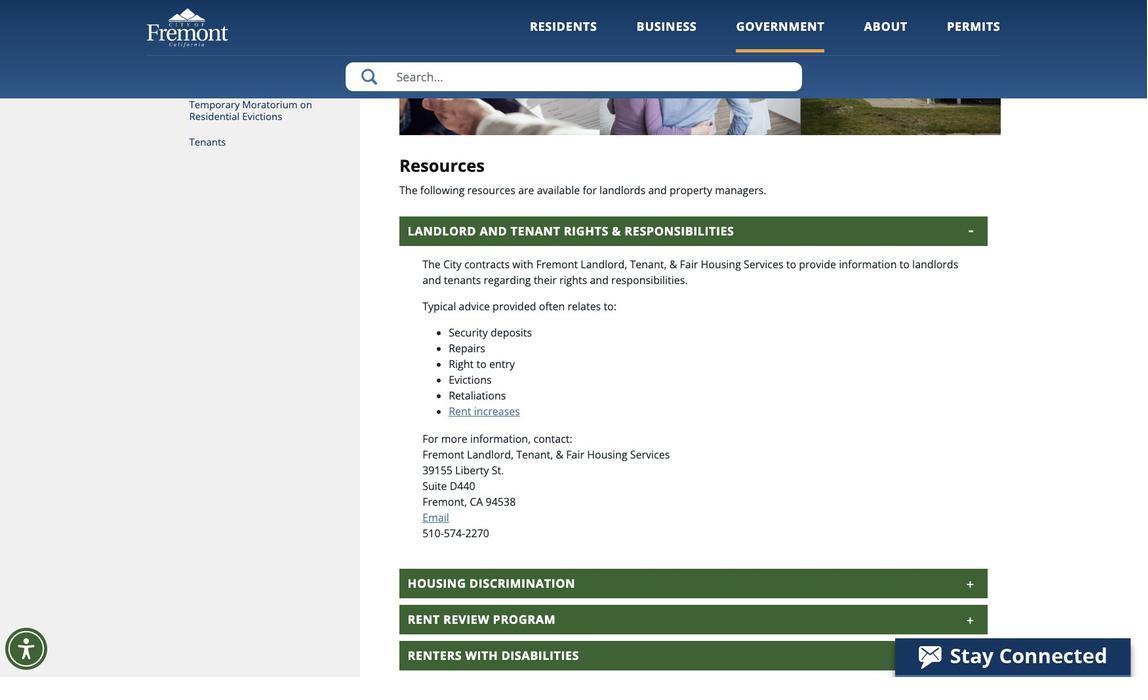 Task type: vqa. For each thing, say whether or not it's contained in the screenshot.
report to the top
no



Task type: describe. For each thing, give the bounding box(es) containing it.
39155
[[423, 463, 453, 478]]

st.
[[492, 463, 504, 478]]

liberty
[[455, 463, 489, 478]]

1 vertical spatial with
[[465, 648, 498, 663]]

their
[[534, 273, 557, 288]]

and up contracts
[[480, 223, 507, 239]]

evictions inside temporary moratorium on residential evictions
[[242, 110, 282, 123]]

landlords inside resources the following resources  are available for landlords and property managers.
[[600, 183, 646, 198]]

Search text field
[[345, 62, 802, 91]]

review
[[444, 612, 490, 627]]

tab list containing landlord and tenant rights & responsibilities
[[400, 217, 988, 677]]

for
[[423, 432, 439, 446]]

repairs
[[449, 341, 485, 356]]

residents
[[530, 18, 597, 34]]

1 horizontal spatial to
[[787, 257, 797, 272]]

information
[[839, 257, 897, 272]]

rights
[[560, 273, 587, 288]]

permits
[[947, 18, 1001, 34]]

to inside security deposits repairs right to entry evictions retaliations rent increases
[[477, 357, 487, 371]]

property
[[670, 183, 713, 198]]

on
[[300, 98, 312, 111]]

available
[[537, 183, 580, 198]]

following
[[420, 183, 465, 198]]

resources
[[468, 183, 516, 198]]

renters with disabilities
[[408, 648, 579, 663]]

government link
[[736, 18, 825, 52]]

the city contracts with fremont landlord, tenant, & fair housing services to provide information to landlords and tenants regarding their rights and responsibilities.
[[423, 257, 959, 288]]

ca
[[470, 495, 483, 509]]

more
[[441, 432, 468, 446]]

2270
[[465, 526, 489, 541]]

resources
[[400, 154, 485, 177]]

for more information, contact: fremont landlord, tenant, & fair housing services 39155 liberty st. suite d440 fremont, ca 94538 email 510-574-2270
[[423, 432, 670, 541]]

d440
[[450, 479, 475, 494]]

landlord
[[408, 223, 476, 239]]

housing for responsibilities.
[[701, 257, 741, 272]]

provided
[[493, 299, 536, 314]]

tenants link
[[147, 129, 360, 155]]

landlords inside the city contracts with fremont landlord, tenant, & fair housing services to provide information to landlords and tenants regarding their rights and responsibilities.
[[913, 257, 959, 272]]

tenant, for 2270
[[516, 448, 553, 462]]

landlord and tenant rights & responsibilities
[[408, 223, 735, 239]]

and up 'typical'
[[423, 273, 441, 288]]

city
[[443, 257, 462, 272]]

stay connected image
[[896, 638, 1130, 675]]

business link
[[637, 18, 697, 52]]

right
[[449, 357, 474, 371]]

94538
[[486, 495, 516, 509]]

temporary moratorium on residential evictions
[[189, 98, 312, 123]]

relates
[[568, 299, 601, 314]]

tenant, for responsibilities.
[[630, 257, 667, 272]]

responsibilities
[[625, 223, 735, 239]]

landlord, for responsibilities.
[[581, 257, 627, 272]]

contracts
[[464, 257, 510, 272]]

information,
[[470, 432, 531, 446]]

for
[[583, 183, 597, 198]]

and inside resources the following resources  are available for landlords and property managers.
[[648, 183, 667, 198]]

email
[[423, 511, 449, 525]]

resources the following resources  are available for landlords and property managers.
[[400, 154, 767, 198]]

tenants
[[189, 135, 226, 148]]

housing discrimination
[[408, 576, 576, 591]]

provide
[[799, 257, 837, 272]]

services for information
[[744, 257, 784, 272]]

program
[[493, 612, 556, 627]]

574-
[[444, 526, 465, 541]]

fair for 2270
[[566, 448, 585, 462]]

disabilities
[[502, 648, 579, 663]]

deposits
[[491, 326, 532, 340]]



Task type: locate. For each thing, give the bounding box(es) containing it.
fremont
[[536, 257, 578, 272], [423, 448, 464, 462]]

1 horizontal spatial tenant,
[[630, 257, 667, 272]]

retaliations
[[449, 389, 506, 403]]

0 horizontal spatial landlords
[[600, 183, 646, 198]]

0 horizontal spatial rent
[[408, 612, 440, 627]]

rent inside security deposits repairs right to entry evictions retaliations rent increases
[[449, 404, 471, 419]]

landlord, up st.
[[467, 448, 514, 462]]

to:
[[604, 299, 617, 314]]

rent down 'retaliations'
[[449, 404, 471, 419]]

0 vertical spatial the
[[400, 183, 418, 198]]

1 horizontal spatial with
[[513, 257, 534, 272]]

1 horizontal spatial fair
[[680, 257, 698, 272]]

business
[[637, 18, 697, 34]]

1 horizontal spatial rent
[[449, 404, 471, 419]]

temporary moratorium on residential evictions link
[[147, 92, 360, 129]]

fair down "responsibilities"
[[680, 257, 698, 272]]

0 vertical spatial fair
[[680, 257, 698, 272]]

about link
[[864, 18, 908, 52]]

1 vertical spatial fair
[[566, 448, 585, 462]]

1 vertical spatial housing
[[587, 448, 628, 462]]

1 horizontal spatial fremont
[[536, 257, 578, 272]]

and
[[648, 183, 667, 198], [480, 223, 507, 239], [423, 273, 441, 288], [590, 273, 609, 288]]

responsibilities.
[[612, 273, 688, 288]]

landlord, inside for more information, contact: fremont landlord, tenant, & fair housing services 39155 liberty st. suite d440 fremont, ca 94538 email 510-574-2270
[[467, 448, 514, 462]]

2 vertical spatial housing
[[408, 576, 466, 591]]

0 vertical spatial housing
[[701, 257, 741, 272]]

rent
[[449, 404, 471, 419], [408, 612, 440, 627]]

to
[[787, 257, 797, 272], [900, 257, 910, 272], [477, 357, 487, 371]]

evictions inside security deposits repairs right to entry evictions retaliations rent increases
[[449, 373, 492, 387]]

rent up renters
[[408, 612, 440, 627]]

0 horizontal spatial with
[[465, 648, 498, 663]]

0 horizontal spatial fair
[[566, 448, 585, 462]]

1 horizontal spatial evictions
[[449, 373, 492, 387]]

renters
[[408, 648, 462, 663]]

housing for 2270
[[587, 448, 628, 462]]

collage of landlords, tenants, and mobile homes image
[[400, 0, 1001, 135]]

government
[[736, 18, 825, 34]]

fremont inside for more information, contact: fremont landlord, tenant, & fair housing services 39155 liberty st. suite d440 fremont, ca 94538 email 510-574-2270
[[423, 448, 464, 462]]

advice
[[459, 299, 490, 314]]

fremont for information,
[[423, 448, 464, 462]]

0 vertical spatial fremont
[[536, 257, 578, 272]]

tenants
[[444, 273, 481, 288]]

&
[[612, 223, 621, 239], [670, 257, 677, 272], [556, 448, 564, 462]]

fair inside for more information, contact: fremont landlord, tenant, & fair housing services 39155 liberty st. suite d440 fremont, ca 94538 email 510-574-2270
[[566, 448, 585, 462]]

about
[[864, 18, 908, 34]]

fremont inside the city contracts with fremont landlord, tenant, & fair housing services to provide information to landlords and tenants regarding their rights and responsibilities.
[[536, 257, 578, 272]]

0 horizontal spatial services
[[630, 448, 670, 462]]

landlord, up the rights
[[581, 257, 627, 272]]

fremont up the 39155
[[423, 448, 464, 462]]

and right the rights
[[590, 273, 609, 288]]

2 horizontal spatial &
[[670, 257, 677, 272]]

1 vertical spatial landlords
[[913, 257, 959, 272]]

landlord, inside the city contracts with fremont landlord, tenant, & fair housing services to provide information to landlords and tenants regarding their rights and responsibilities.
[[581, 257, 627, 272]]

2 horizontal spatial housing
[[701, 257, 741, 272]]

to right information at the top right of page
[[900, 257, 910, 272]]

& right rights
[[612, 223, 621, 239]]

entry
[[489, 357, 515, 371]]

1 vertical spatial rent
[[408, 612, 440, 627]]

rent review program
[[408, 612, 556, 627]]

with inside the city contracts with fremont landlord, tenant, & fair housing services to provide information to landlords and tenants regarding their rights and responsibilities.
[[513, 257, 534, 272]]

services inside for more information, contact: fremont landlord, tenant, & fair housing services 39155 liberty st. suite d440 fremont, ca 94538 email 510-574-2270
[[630, 448, 670, 462]]

fremont up 'their' on the top left of page
[[536, 257, 578, 272]]

the
[[400, 183, 418, 198], [423, 257, 441, 272]]

security
[[449, 326, 488, 340]]

0 horizontal spatial the
[[400, 183, 418, 198]]

with up regarding
[[513, 257, 534, 272]]

residents link
[[530, 18, 597, 52]]

suite
[[423, 479, 447, 494]]

services for st.
[[630, 448, 670, 462]]

permits link
[[947, 18, 1001, 52]]

with
[[513, 257, 534, 272], [465, 648, 498, 663]]

1 horizontal spatial &
[[612, 223, 621, 239]]

regarding
[[484, 273, 531, 288]]

typical advice provided often relates to:
[[423, 299, 617, 314]]

the inside resources the following resources  are available for landlords and property managers.
[[400, 183, 418, 198]]

1 horizontal spatial landlord,
[[581, 257, 627, 272]]

1 horizontal spatial services
[[744, 257, 784, 272]]

& down contact:
[[556, 448, 564, 462]]

& inside for more information, contact: fremont landlord, tenant, & fair housing services 39155 liberty st. suite d440 fremont, ca 94538 email 510-574-2270
[[556, 448, 564, 462]]

rights
[[564, 223, 609, 239]]

contact:
[[534, 432, 573, 446]]

& inside the city contracts with fremont landlord, tenant, & fair housing services to provide information to landlords and tenants regarding their rights and responsibilities.
[[670, 257, 677, 272]]

typical
[[423, 299, 456, 314]]

1 horizontal spatial the
[[423, 257, 441, 272]]

discrimination
[[470, 576, 576, 591]]

with down rent review program
[[465, 648, 498, 663]]

services inside the city contracts with fremont landlord, tenant, & fair housing services to provide information to landlords and tenants regarding their rights and responsibilities.
[[744, 257, 784, 272]]

1 vertical spatial tenant,
[[516, 448, 553, 462]]

fremont for contracts
[[536, 257, 578, 272]]

1 vertical spatial the
[[423, 257, 441, 272]]

510-
[[423, 526, 444, 541]]

to left 'provide'
[[787, 257, 797, 272]]

tenant, inside for more information, contact: fremont landlord, tenant, & fair housing services 39155 liberty st. suite d440 fremont, ca 94538 email 510-574-2270
[[516, 448, 553, 462]]

often
[[539, 299, 565, 314]]

services
[[744, 257, 784, 272], [630, 448, 670, 462]]

landlord,
[[581, 257, 627, 272], [467, 448, 514, 462]]

0 vertical spatial with
[[513, 257, 534, 272]]

residential
[[189, 110, 240, 123]]

tenant, up responsibilities.
[[630, 257, 667, 272]]

and left property
[[648, 183, 667, 198]]

tenant
[[511, 223, 561, 239]]

evictions up the tenants link at the left top
[[242, 110, 282, 123]]

1 vertical spatial fremont
[[423, 448, 464, 462]]

& up responsibilities.
[[670, 257, 677, 272]]

1 horizontal spatial housing
[[587, 448, 628, 462]]

email link
[[423, 511, 449, 525]]

to right right
[[477, 357, 487, 371]]

1 vertical spatial landlord,
[[467, 448, 514, 462]]

the left city
[[423, 257, 441, 272]]

0 horizontal spatial tenant,
[[516, 448, 553, 462]]

security deposits repairs right to entry evictions retaliations rent increases
[[449, 326, 532, 419]]

tenant,
[[630, 257, 667, 272], [516, 448, 553, 462]]

fair
[[680, 257, 698, 272], [566, 448, 585, 462]]

1 horizontal spatial landlords
[[913, 257, 959, 272]]

1 vertical spatial services
[[630, 448, 670, 462]]

housing
[[701, 257, 741, 272], [587, 448, 628, 462], [408, 576, 466, 591]]

1 vertical spatial &
[[670, 257, 677, 272]]

evictions up 'retaliations'
[[449, 373, 492, 387]]

0 horizontal spatial evictions
[[242, 110, 282, 123]]

temporary
[[189, 98, 240, 111]]

increases
[[474, 404, 520, 419]]

0 horizontal spatial fremont
[[423, 448, 464, 462]]

0 vertical spatial services
[[744, 257, 784, 272]]

0 vertical spatial landlord,
[[581, 257, 627, 272]]

are
[[518, 183, 534, 198]]

0 horizontal spatial &
[[556, 448, 564, 462]]

& for with
[[670, 257, 677, 272]]

& for contact:
[[556, 448, 564, 462]]

evictions
[[242, 110, 282, 123], [449, 373, 492, 387]]

moratorium
[[242, 98, 298, 111]]

1 vertical spatial evictions
[[449, 373, 492, 387]]

fair for responsibilities.
[[680, 257, 698, 272]]

0 vertical spatial rent
[[449, 404, 471, 419]]

fair inside the city contracts with fremont landlord, tenant, & fair housing services to provide information to landlords and tenants regarding their rights and responsibilities.
[[680, 257, 698, 272]]

2 horizontal spatial to
[[900, 257, 910, 272]]

tenant, down contact:
[[516, 448, 553, 462]]

0 vertical spatial &
[[612, 223, 621, 239]]

landlord, for 2270
[[467, 448, 514, 462]]

0 vertical spatial tenant,
[[630, 257, 667, 272]]

rent increases link
[[449, 404, 520, 419]]

managers.
[[715, 183, 767, 198]]

fair down contact:
[[566, 448, 585, 462]]

0 horizontal spatial landlord,
[[467, 448, 514, 462]]

0 vertical spatial evictions
[[242, 110, 282, 123]]

fremont,
[[423, 495, 467, 509]]

0 vertical spatial landlords
[[600, 183, 646, 198]]

housing inside for more information, contact: fremont landlord, tenant, & fair housing services 39155 liberty st. suite d440 fremont, ca 94538 email 510-574-2270
[[587, 448, 628, 462]]

housing inside the city contracts with fremont landlord, tenant, & fair housing services to provide information to landlords and tenants regarding their rights and responsibilities.
[[701, 257, 741, 272]]

0 horizontal spatial to
[[477, 357, 487, 371]]

landlords
[[600, 183, 646, 198], [913, 257, 959, 272]]

tab list
[[400, 217, 988, 677]]

2 vertical spatial &
[[556, 448, 564, 462]]

the inside the city contracts with fremont landlord, tenant, & fair housing services to provide information to landlords and tenants regarding their rights and responsibilities.
[[423, 257, 441, 272]]

the left the following
[[400, 183, 418, 198]]

0 horizontal spatial housing
[[408, 576, 466, 591]]

tenant, inside the city contracts with fremont landlord, tenant, & fair housing services to provide information to landlords and tenants regarding their rights and responsibilities.
[[630, 257, 667, 272]]



